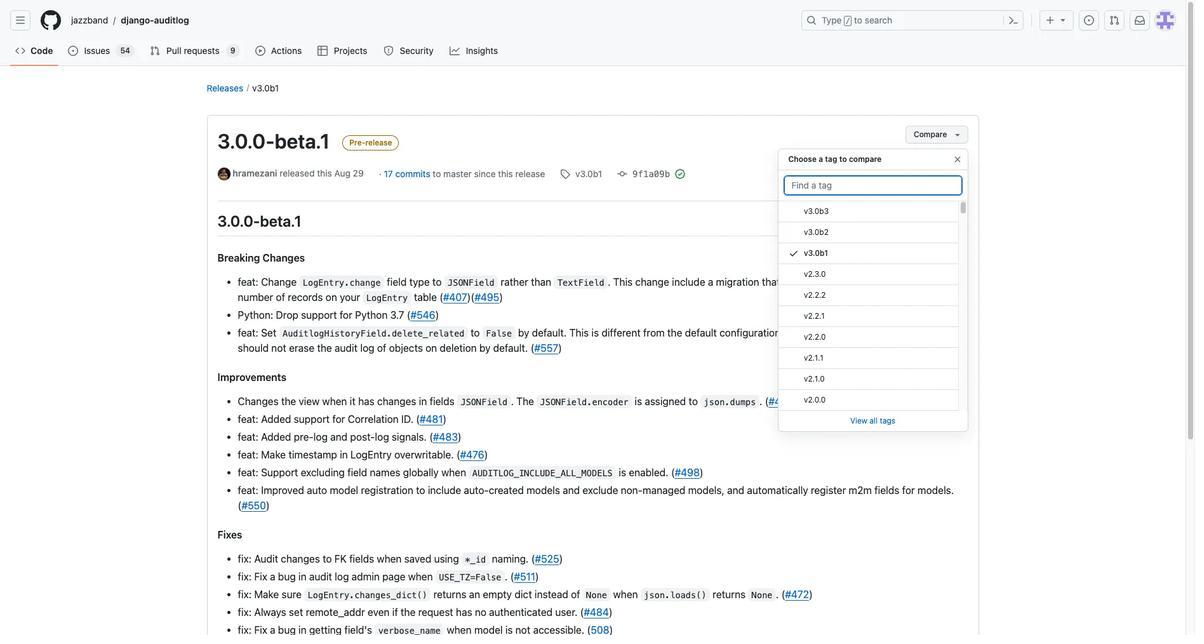 Task type: locate. For each thing, give the bounding box(es) containing it.
v3.0b1 link down play image
[[252, 83, 279, 93]]

0 vertical spatial issue opened image
[[1084, 15, 1094, 25]]

2 vertical spatial v3.0b1
[[804, 248, 828, 258]]

0 vertical spatial in
[[419, 395, 427, 407]]

a right fix
[[270, 571, 275, 582]]

v2.2.1 link
[[778, 306, 958, 327]]

to down globally
[[416, 484, 425, 496]]

v3.0b1 down v3.0b2
[[804, 248, 828, 258]]

take
[[805, 276, 824, 287]]

1 vertical spatial changes
[[238, 395, 279, 407]]

to left master
[[433, 168, 441, 179]]

this right the since
[[498, 168, 513, 179]]

to left fk
[[323, 553, 332, 564]]

default. up the #557 )
[[532, 327, 567, 338]]

depending
[[879, 276, 928, 287]]

remote_addr
[[306, 606, 365, 618]]

0 vertical spatial for
[[340, 309, 352, 320]]

changes up "bug"
[[281, 553, 320, 564]]

1 vertical spatial logentry
[[351, 449, 392, 460]]

1 horizontal spatial has
[[456, 606, 472, 618]]

of left the v2.2.0
[[783, 327, 793, 338]]

to right assigned
[[689, 395, 698, 407]]

jsonfield inside feat: change logentry.change field type to jsonfield rather than textfield
[[448, 277, 495, 287]]

3.0.0-beta.1 for breaking
[[218, 212, 302, 230]]

2 vertical spatial in
[[298, 571, 306, 582]]

git pull request image left pull at top left
[[150, 46, 160, 56]]

the inside . this change include a migration that may take time to run depending on the number of records on your
[[945, 276, 960, 287]]

and right models,
[[727, 484, 744, 496]]

feat: set auditloghistoryfield.delete_related to false by default. this is different from the default configuration of django's genericrelation
[[238, 327, 920, 338]]

managed
[[643, 484, 686, 496]]

0 vertical spatial make
[[261, 449, 286, 460]]

timestamp
[[288, 449, 337, 460]]

include right "change"
[[672, 276, 705, 287]]

1 vertical spatial audit
[[309, 571, 332, 582]]

close menu image
[[952, 154, 962, 164]]

added left pre-
[[261, 431, 291, 442]]

1 horizontal spatial on
[[426, 342, 437, 353]]

2 horizontal spatial fields
[[875, 484, 900, 496]]

fix: left sure
[[238, 588, 252, 600]]

projects
[[334, 45, 367, 56]]

0 vertical spatial fields
[[430, 395, 455, 407]]

3.0.0-beta.1 up the breaking changes
[[218, 212, 302, 230]]

2 added from the top
[[261, 431, 291, 442]]

genericrelation
[[842, 328, 920, 338]]

has left no
[[456, 606, 472, 618]]

is left the different
[[592, 327, 599, 338]]

0 vertical spatial a
[[819, 154, 823, 164]]

list
[[66, 10, 794, 30]]

the inside , but we should not erase the audit log of objects on deletion by default. (
[[317, 342, 332, 353]]

beta.1 up the breaking changes
[[260, 212, 302, 230]]

make up always at the left bottom
[[254, 588, 279, 600]]

1 horizontal spatial audit
[[335, 342, 358, 353]]

/ for type
[[846, 17, 850, 25]]

#484
[[584, 606, 609, 618]]

1 horizontal spatial git pull request image
[[1109, 15, 1120, 25]]

0 horizontal spatial release
[[365, 138, 392, 147]]

0 vertical spatial added
[[261, 413, 291, 425]]

master
[[443, 168, 472, 179]]

0 horizontal spatial and
[[330, 431, 348, 442]]

#557 link
[[534, 342, 558, 353]]

0 horizontal spatial /
[[113, 15, 116, 26]]

choose
[[788, 154, 817, 164]]

support down view
[[294, 413, 330, 425]]

2 3.0.0-beta.1 from the top
[[218, 212, 302, 230]]

logentry inside changes the view when it has changes in fields jsonfield . the jsonfield.encoder is assigned to json.dumps . ( #489 feat: added support for correlation id. ( #481 ) feat: added pre-log and post-log signals. ( #483 ) feat: make timestamp in logentry overwritable. ( #476 ) feat: support excluding field names globally when auditlog_include_all_models is enabled. ( #498 )
[[351, 449, 392, 460]]

1 horizontal spatial by
[[518, 327, 529, 338]]

in up #481
[[419, 395, 427, 407]]

for
[[340, 309, 352, 320], [332, 413, 345, 425], [902, 484, 915, 496]]

0 horizontal spatial is
[[592, 327, 599, 338]]

fields inside fix: audit changes to fk fields when saved using *_id naming. ( #525 ) fix: fix a bug in audit log admin page when use_tz=false . ( #511 ) fix: make sure logentry.changes_dict() returns an empty dict instead of none when json.loads() returns none . ( #472 ) fix: always set remote_addr even if the request has no authenticated user. ( #484 )
[[349, 553, 374, 564]]

to left run
[[850, 276, 859, 287]]

audit right "bug"
[[309, 571, 332, 582]]

3 feat: from the top
[[238, 413, 258, 425]]

. right textfield
[[608, 276, 611, 287]]

improved
[[261, 484, 304, 496]]

·
[[379, 168, 382, 179]]

saved
[[404, 553, 431, 564]]

0 vertical spatial field
[[387, 276, 407, 287]]

pull requests
[[166, 45, 220, 56]]

this left aug
[[317, 168, 332, 178]]

include inside 'feat: improved auto model registration to include auto-created models and exclude non-managed models, and automatically register m2m fields for models. ('
[[428, 484, 461, 496]]

fields right "m2m"
[[875, 484, 900, 496]]

feat: inside 'feat: improved auto model registration to include auto-created models and exclude non-managed models, and automatically register m2m fields for models. ('
[[238, 484, 258, 496]]

compare
[[914, 130, 947, 139]]

changes up change
[[263, 252, 305, 263]]

1 vertical spatial by
[[479, 342, 491, 353]]

and right models
[[563, 484, 580, 496]]

feat: change logentry.change field type to jsonfield rather than textfield
[[238, 276, 604, 287]]

fix: left fix
[[238, 571, 252, 582]]

beta.1 for pre-
[[275, 129, 330, 153]]

for inside 'feat: improved auto model registration to include auto-created models and exclude non-managed models, and automatically register m2m fields for models. ('
[[902, 484, 915, 496]]

#557
[[534, 342, 558, 353]]

2 vertical spatial a
[[270, 571, 275, 582]]

v3.0b1 link left commit image
[[560, 167, 602, 181]]

1 vertical spatial on
[[326, 291, 337, 303]]

tag image
[[560, 169, 570, 179]]

/ inside type / to search
[[846, 17, 850, 25]]

1 horizontal spatial is
[[619, 466, 626, 478]]

2 horizontal spatial v3.0b1
[[804, 248, 828, 258]]

issue opened image
[[1084, 15, 1094, 25], [68, 46, 78, 56]]

0 horizontal spatial has
[[358, 395, 375, 407]]

is up non-
[[619, 466, 626, 478]]

#546 link
[[411, 309, 435, 320]]

table image
[[318, 46, 328, 56]]

1 vertical spatial field
[[347, 466, 367, 478]]

0 horizontal spatial field
[[347, 466, 367, 478]]

1 vertical spatial has
[[456, 606, 472, 618]]

globally
[[403, 466, 439, 478]]

1 added from the top
[[261, 413, 291, 425]]

1 vertical spatial git pull request image
[[150, 46, 160, 56]]

1 vertical spatial fields
[[875, 484, 900, 496]]

a inside fix: audit changes to fk fields when saved using *_id naming. ( #525 ) fix: fix a bug in audit log admin page when use_tz=false . ( #511 ) fix: make sure logentry.changes_dict() returns an empty dict instead of none when json.loads() returns none . ( #472 ) fix: always set remote_addr even if the request has no authenticated user. ( #484 )
[[270, 571, 275, 582]]

but
[[929, 327, 944, 338]]

3.0.0-beta.1
[[218, 129, 330, 153], [218, 212, 302, 230]]

1 horizontal spatial field
[[387, 276, 407, 287]]

pre-
[[349, 138, 365, 147]]

jazzband / django-auditlog
[[71, 15, 189, 26]]

view all tags
[[850, 416, 896, 425]]

triangle down image
[[1058, 15, 1068, 25]]

is left assigned
[[635, 395, 642, 407]]

1 3.0.0-beta.1 from the top
[[218, 129, 330, 153]]

the left view
[[281, 395, 296, 407]]

0 horizontal spatial this
[[317, 168, 332, 178]]

added down the improvements
[[261, 413, 291, 425]]

beta.1 for breaking
[[260, 212, 302, 230]]

none up #484 link
[[586, 590, 607, 600]]

models.
[[918, 484, 954, 496]]

0 horizontal spatial returns
[[433, 588, 466, 600]]

0 horizontal spatial v3.0b1 link
[[252, 83, 279, 93]]

7 feat: from the top
[[238, 484, 258, 496]]

make up support
[[261, 449, 286, 460]]

2 vertical spatial on
[[426, 342, 437, 353]]

default. down false
[[493, 342, 528, 353]]

1 fix: from the top
[[238, 553, 252, 564]]

1 horizontal spatial a
[[708, 276, 713, 287]]

#498 link
[[675, 466, 700, 478]]

by
[[518, 327, 529, 338], [479, 342, 491, 353]]

when left json.loads()
[[613, 588, 638, 600]]

issue opened image right triangle down image
[[1084, 15, 1094, 25]]

/ inside jazzband / django-auditlog
[[113, 15, 116, 26]]

returns up request
[[433, 588, 466, 600]]

jsonfield left the
[[461, 397, 508, 407]]

1 horizontal spatial issue opened image
[[1084, 15, 1094, 25]]

1 vertical spatial a
[[708, 276, 713, 287]]

to left search
[[854, 15, 862, 25]]

has right it
[[358, 395, 375, 407]]

include down globally
[[428, 484, 461, 496]]

default.
[[532, 327, 567, 338], [493, 342, 528, 353]]

include
[[672, 276, 705, 287], [428, 484, 461, 496]]

5 feat: from the top
[[238, 449, 258, 460]]

changes
[[377, 395, 416, 407], [281, 553, 320, 564]]

1 vertical spatial added
[[261, 431, 291, 442]]

v2.1.1 link
[[778, 348, 958, 369]]

issue opened image for right git pull request icon
[[1084, 15, 1094, 25]]

4 feat: from the top
[[238, 431, 258, 442]]

#489 link
[[769, 395, 794, 407]]

logentry down post-
[[351, 449, 392, 460]]

/ left django-
[[113, 15, 116, 26]]

models
[[527, 484, 560, 496]]

v2.3.0
[[804, 269, 826, 279]]

the right from
[[667, 327, 682, 338]]

0 vertical spatial jsonfield
[[448, 277, 495, 287]]

2 feat: from the top
[[238, 327, 258, 338]]

/
[[113, 15, 116, 26], [846, 17, 850, 25]]

changes inside changes the view when it has changes in fields jsonfield . the jsonfield.encoder is assigned to json.dumps . ( #489 feat: added support for correlation id. ( #481 ) feat: added pre-log and post-log signals. ( #483 ) feat: make timestamp in logentry overwritable. ( #476 ) feat: support excluding field names globally when auditlog_include_all_models is enabled. ( #498 )
[[238, 395, 279, 407]]

0 vertical spatial include
[[672, 276, 705, 287]]

3.0.0- up breaking
[[218, 212, 260, 230]]

3.0.0-beta.1 up hramezani
[[218, 129, 330, 153]]

support inside changes the view when it has changes in fields jsonfield . the jsonfield.encoder is assigned to json.dumps . ( #489 feat: added support for correlation id. ( #481 ) feat: added pre-log and post-log signals. ( #483 ) feat: make timestamp in logentry overwritable. ( #476 ) feat: support excluding field names globally when auditlog_include_all_models is enabled. ( #498 )
[[294, 413, 330, 425]]

release up ·
[[365, 138, 392, 147]]

changes up id.
[[377, 395, 416, 407]]

log down fk
[[335, 571, 349, 582]]

1 horizontal spatial this
[[613, 276, 633, 287]]

1 vertical spatial is
[[635, 395, 642, 407]]

2 vertical spatial v3.0b1 link
[[778, 243, 958, 264]]

log down auditloghistoryfield.delete_related
[[360, 342, 374, 353]]

verified commit signature image
[[675, 169, 685, 179]]

1 vertical spatial for
[[332, 413, 345, 425]]

1 vertical spatial 3.0.0-beta.1
[[218, 212, 302, 230]]

1 vertical spatial support
[[294, 413, 330, 425]]

1 vertical spatial beta.1
[[260, 212, 302, 230]]

0 horizontal spatial include
[[428, 484, 461, 496]]

make inside fix: audit changes to fk fields when saved using *_id naming. ( #525 ) fix: fix a bug in audit log admin page when use_tz=false . ( #511 ) fix: make sure logentry.changes_dict() returns an empty dict instead of none when json.loads() returns none . ( #472 ) fix: always set remote_addr even if the request has no authenticated user. ( #484 )
[[254, 588, 279, 600]]

we
[[947, 327, 960, 338]]

0 vertical spatial default.
[[532, 327, 567, 338]]

on down logentry.change
[[326, 291, 337, 303]]

support down records
[[301, 309, 337, 320]]

0 vertical spatial has
[[358, 395, 375, 407]]

git pull request image left notifications icon
[[1109, 15, 1120, 25]]

v3.0b1 link up run
[[778, 243, 958, 264]]

to inside . this change include a migration that may take time to run depending on the number of records on your
[[850, 276, 859, 287]]

0 vertical spatial this
[[613, 276, 633, 287]]

for inside changes the view when it has changes in fields jsonfield . the jsonfield.encoder is assigned to json.dumps . ( #489 feat: added support for correlation id. ( #481 ) feat: added pre-log and post-log signals. ( #483 ) feat: make timestamp in logentry overwritable. ( #476 ) feat: support excluding field names globally when auditlog_include_all_models is enabled. ( #498 )
[[332, 413, 345, 425]]

3.0.0-beta.1 for pre-
[[218, 129, 330, 153]]

aug
[[334, 168, 350, 178]]

#511 link
[[514, 571, 535, 582]]

in right "bug"
[[298, 571, 306, 582]]

of inside , but we should not erase the audit log of objects on deletion by default. (
[[377, 342, 386, 353]]

3.0.0- up hramezani
[[218, 129, 275, 153]]

#495
[[475, 291, 499, 303]]

for left models.
[[902, 484, 915, 496]]

issue opened image left issues at the top left of the page
[[68, 46, 78, 56]]

homepage image
[[41, 10, 61, 30]]

2 horizontal spatial in
[[419, 395, 427, 407]]

1 vertical spatial default.
[[493, 342, 528, 353]]

of up the user.
[[571, 588, 580, 600]]

django's
[[795, 327, 836, 338]]

logentry up 3.7
[[366, 292, 408, 303]]

1 horizontal spatial in
[[340, 449, 348, 460]]

1 vertical spatial changes
[[281, 553, 320, 564]]

fields inside 'feat: improved auto model registration to include auto-created models and exclude non-managed models, and automatically register m2m fields for models. ('
[[875, 484, 900, 496]]

log inside fix: audit changes to fk fields when saved using *_id naming. ( #525 ) fix: fix a bug in audit log admin page when use_tz=false . ( #511 ) fix: make sure logentry.changes_dict() returns an empty dict instead of none when json.loads() returns none . ( #472 ) fix: always set remote_addr even if the request has no authenticated user. ( #484 )
[[335, 571, 349, 582]]

code image
[[15, 46, 25, 56]]

jazzband
[[71, 15, 108, 25]]

2 horizontal spatial and
[[727, 484, 744, 496]]

audit
[[335, 342, 358, 353], [309, 571, 332, 582]]

rather
[[501, 276, 528, 287]]

a left "tag"
[[819, 154, 823, 164]]

#511
[[514, 571, 535, 582]]

field up model
[[347, 466, 367, 478]]

2 3.0.0- from the top
[[218, 212, 260, 230]]

0 vertical spatial beta.1
[[275, 129, 330, 153]]

triangle down image
[[952, 130, 962, 140]]

log up timestamp
[[314, 431, 328, 442]]

. left the
[[511, 395, 514, 407]]

1 horizontal spatial /
[[846, 17, 850, 25]]

fields up #481 link
[[430, 395, 455, 407]]

#546
[[411, 309, 435, 320]]

1 vertical spatial this
[[569, 327, 589, 338]]

0 horizontal spatial default.
[[493, 342, 528, 353]]

fix: left always at the left bottom
[[238, 606, 252, 618]]

that
[[762, 276, 780, 287]]

v3.0b1 for tag icon
[[575, 168, 602, 179]]

0 vertical spatial changes
[[377, 395, 416, 407]]

/ right type
[[846, 17, 850, 25]]

code link
[[10, 41, 58, 60]]

0 horizontal spatial issue opened image
[[68, 46, 78, 56]]

0 horizontal spatial git pull request image
[[150, 46, 160, 56]]

drop
[[276, 309, 298, 320]]

none left the #472 link
[[752, 590, 773, 600]]

1 feat: from the top
[[238, 276, 258, 287]]

v2.2.0 link
[[778, 327, 958, 348]]

v3.0b1 right tag icon
[[575, 168, 602, 179]]

v2.2.1
[[804, 311, 824, 321]]

for down your
[[340, 309, 352, 320]]

0 horizontal spatial by
[[479, 342, 491, 353]]

#481
[[420, 413, 443, 425]]

by right false
[[518, 327, 529, 338]]

field left type on the left
[[387, 276, 407, 287]]

should
[[238, 342, 269, 353]]

0 vertical spatial git pull request image
[[1109, 15, 1120, 25]]

jsonfield inside changes the view when it has changes in fields jsonfield . the jsonfield.encoder is assigned to json.dumps . ( #489 feat: added support for correlation id. ( #481 ) feat: added pre-log and post-log signals. ( #483 ) feat: make timestamp in logentry overwritable. ( #476 ) feat: support excluding field names globally when auditlog_include_all_models is enabled. ( #498 )
[[461, 397, 508, 407]]

1 horizontal spatial default.
[[532, 327, 567, 338]]

0 horizontal spatial none
[[586, 590, 607, 600]]

1 horizontal spatial changes
[[377, 395, 416, 407]]

by down false
[[479, 342, 491, 353]]

table
[[414, 291, 437, 303]]

git pull request image
[[1109, 15, 1120, 25], [150, 46, 160, 56]]

1 vertical spatial v3.0b1
[[575, 168, 602, 179]]

1 vertical spatial jsonfield
[[461, 397, 508, 407]]

of inside fix: audit changes to fk fields when saved using *_id naming. ( #525 ) fix: fix a bug in audit log admin page when use_tz=false . ( #511 ) fix: make sure logentry.changes_dict() returns an empty dict instead of none when json.loads() returns none . ( #472 ) fix: always set remote_addr even if the request has no authenticated user. ( #484 )
[[571, 588, 580, 600]]

v3.0b1 down play image
[[252, 83, 279, 93]]

2 horizontal spatial is
[[635, 395, 642, 407]]

type
[[409, 276, 430, 287]]

the inside changes the view when it has changes in fields jsonfield . the jsonfield.encoder is assigned to json.dumps . ( #489 feat: added support for correlation id. ( #481 ) feat: added pre-log and post-log signals. ( #483 ) feat: make timestamp in logentry overwritable. ( #476 ) feat: support excluding field names globally when auditlog_include_all_models is enabled. ( #498 )
[[281, 395, 296, 407]]

pull
[[166, 45, 181, 56]]

the right erase on the bottom left of page
[[317, 342, 332, 353]]

dict
[[515, 588, 532, 600]]

using
[[434, 553, 459, 564]]

audit down auditloghistoryfield.delete_related
[[335, 342, 358, 353]]

the right the if
[[401, 606, 416, 618]]

changes down the improvements
[[238, 395, 279, 407]]

release
[[365, 138, 392, 147], [515, 168, 545, 179]]

#476
[[460, 449, 484, 460]]

returns right json.loads()
[[713, 588, 746, 600]]

v2.2.2 link
[[778, 285, 958, 306]]

change
[[635, 276, 669, 287]]

naming.
[[492, 553, 529, 564]]

feat:
[[238, 276, 258, 287], [238, 327, 258, 338], [238, 413, 258, 425], [238, 431, 258, 442], [238, 449, 258, 460], [238, 466, 258, 478], [238, 484, 258, 496]]

1 horizontal spatial returns
[[713, 588, 746, 600]]

0 horizontal spatial on
[[326, 291, 337, 303]]

1 3.0.0- from the top
[[218, 129, 275, 153]]

#484 link
[[584, 606, 609, 618]]

number
[[238, 291, 273, 303]]

release left tag icon
[[515, 168, 545, 179]]

false
[[486, 328, 512, 338]]

beta.1 up hramezani released this aug 29
[[275, 129, 330, 153]]

1 vertical spatial 3.0.0-
[[218, 212, 260, 230]]

1 vertical spatial issue opened image
[[68, 46, 78, 56]]

json.dumps
[[704, 397, 756, 407]]

0 horizontal spatial v3.0b1
[[252, 83, 279, 93]]

1 horizontal spatial v3.0b1
[[575, 168, 602, 179]]

0 vertical spatial on
[[931, 276, 943, 287]]

0 horizontal spatial a
[[270, 571, 275, 582]]

0 horizontal spatial in
[[298, 571, 306, 582]]

released
[[280, 168, 315, 178]]

of down change
[[276, 291, 285, 303]]

a left migration
[[708, 276, 713, 287]]

has inside fix: audit changes to fk fields when saved using *_id naming. ( #525 ) fix: fix a bug in audit log admin page when use_tz=false . ( #511 ) fix: make sure logentry.changes_dict() returns an empty dict instead of none when json.loads() returns none . ( #472 ) fix: always set remote_addr even if the request has no authenticated user. ( #484 )
[[456, 606, 472, 618]]

3.7
[[390, 309, 404, 320]]

of down auditloghistoryfield.delete_related
[[377, 342, 386, 353]]

commits
[[395, 168, 430, 179]]

migration
[[716, 276, 759, 287]]

. left #489
[[759, 395, 762, 407]]

0 horizontal spatial fields
[[349, 553, 374, 564]]

to up the logentry table ( #407 )( #495 )
[[432, 276, 442, 287]]

0 vertical spatial audit
[[335, 342, 358, 353]]

time
[[827, 276, 847, 287]]

none
[[586, 590, 607, 600], [752, 590, 773, 600]]

the right depending
[[945, 276, 960, 287]]

9f1a09b
[[633, 169, 670, 179]]

0 horizontal spatial audit
[[309, 571, 332, 582]]

2 vertical spatial fields
[[349, 553, 374, 564]]

auditlog
[[154, 15, 189, 25]]

fix: left audit
[[238, 553, 252, 564]]

json.loads()
[[644, 590, 707, 600]]



Task type: describe. For each thing, give the bounding box(es) containing it.
to inside changes the view when it has changes in fields jsonfield . the jsonfield.encoder is assigned to json.dumps . ( #489 feat: added support for correlation id. ( #481 ) feat: added pre-log and post-log signals. ( #483 ) feat: make timestamp in logentry overwritable. ( #476 ) feat: support excluding field names globally when auditlog_include_all_models is enabled. ( #498 )
[[689, 395, 698, 407]]

since
[[474, 168, 496, 179]]

command palette image
[[1008, 15, 1019, 25]]

#483
[[433, 431, 458, 442]]

v3.0b2 link
[[778, 222, 958, 243]]

request
[[418, 606, 453, 618]]

log inside , but we should not erase the audit log of objects on deletion by default. (
[[360, 342, 374, 353]]

not
[[271, 342, 286, 353]]

2 horizontal spatial a
[[819, 154, 823, 164]]

2 vertical spatial is
[[619, 466, 626, 478]]

search
[[865, 15, 892, 25]]

audit inside fix: audit changes to fk fields when saved using *_id naming. ( #525 ) fix: fix a bug in audit log admin page when use_tz=false . ( #511 ) fix: make sure logentry.changes_dict() returns an empty dict instead of none when json.loads() returns none . ( #472 ) fix: always set remote_addr even if the request has no authenticated user. ( #484 )
[[309, 571, 332, 582]]

0 horizontal spatial this
[[569, 327, 589, 338]]

on inside , but we should not erase the audit log of objects on deletion by default. (
[[426, 342, 437, 353]]

your
[[340, 291, 360, 303]]

17
[[384, 168, 393, 179]]

v2.1.1
[[804, 353, 823, 363]]

non-
[[621, 484, 643, 496]]

to inside 'feat: improved auto model registration to include auto-created models and exclude non-managed models, and automatically register m2m fields for models. ('
[[416, 484, 425, 496]]

django-
[[121, 15, 154, 25]]

1 horizontal spatial this
[[498, 168, 513, 179]]

changes inside fix: audit changes to fk fields when saved using *_id naming. ( #525 ) fix: fix a bug in audit log admin page when use_tz=false . ( #511 ) fix: make sure logentry.changes_dict() returns an empty dict instead of none when json.loads() returns none . ( #472 ) fix: always set remote_addr even if the request has no authenticated user. ( #484 )
[[281, 553, 320, 564]]

django-auditlog link
[[116, 10, 194, 30]]

list containing jazzband
[[66, 10, 794, 30]]

id.
[[401, 413, 413, 425]]

0 vertical spatial v3.0b1 link
[[252, 83, 279, 93]]

1 horizontal spatial and
[[563, 484, 580, 496]]

may
[[783, 276, 802, 287]]

by inside , but we should not erase the audit log of objects on deletion by default. (
[[479, 342, 491, 353]]

#476 link
[[460, 449, 484, 460]]

log down correlation
[[375, 431, 389, 442]]

audit
[[254, 553, 278, 564]]

1 returns from the left
[[433, 588, 466, 600]]

0 vertical spatial by
[[518, 327, 529, 338]]

jazzband link
[[66, 10, 113, 30]]

when up page
[[377, 553, 402, 564]]

when down #476 link
[[441, 466, 466, 478]]

auto
[[307, 484, 327, 496]]

compare button
[[906, 126, 968, 144]]

check image
[[788, 248, 799, 258]]

excluding
[[301, 466, 345, 478]]

releases link
[[207, 83, 243, 93]]

plus image
[[1045, 15, 1055, 25]]

than
[[531, 276, 551, 287]]

the inside fix: audit changes to fk fields when saved using *_id naming. ( #525 ) fix: fix a bug in audit log admin page when use_tz=false . ( #511 ) fix: make sure logentry.changes_dict() returns an empty dict instead of none when json.loads() returns none . ( #472 ) fix: always set remote_addr even if the request has no authenticated user. ( #484 )
[[401, 606, 416, 618]]

)(
[[467, 291, 475, 303]]

1 none from the left
[[586, 590, 607, 600]]

changes inside changes the view when it has changes in fields jsonfield . the jsonfield.encoder is assigned to json.dumps . ( #489 feat: added support for correlation id. ( #481 ) feat: added pre-log and post-log signals. ( #483 ) feat: make timestamp in logentry overwritable. ( #476 ) feat: support excluding field names globally when auditlog_include_all_models is enabled. ( #498 )
[[377, 395, 416, 407]]

v3.0b1 for 'check' image
[[804, 248, 828, 258]]

an
[[469, 588, 480, 600]]

assigned
[[645, 395, 686, 407]]

overwritable.
[[394, 449, 454, 460]]

issues
[[84, 45, 110, 56]]

1 horizontal spatial v3.0b1 link
[[560, 167, 602, 181]]

#557 )
[[534, 342, 562, 353]]

( inside , but we should not erase the audit log of objects on deletion by default. (
[[531, 342, 534, 353]]

the
[[516, 395, 534, 407]]

requests
[[184, 45, 220, 56]]

2 fix: from the top
[[238, 571, 252, 582]]

has inside changes the view when it has changes in fields jsonfield . the jsonfield.encoder is assigned to json.dumps . ( #489 feat: added support for correlation id. ( #481 ) feat: added pre-log and post-log signals. ( #483 ) feat: make timestamp in logentry overwritable. ( #476 ) feat: support excluding field names globally when auditlog_include_all_models is enabled. ( #498 )
[[358, 395, 375, 407]]

#483 link
[[433, 431, 458, 442]]

issue opened image for git pull request icon to the bottom
[[68, 46, 78, 56]]

if
[[392, 606, 398, 618]]

user.
[[555, 606, 578, 618]]

to up deletion
[[471, 327, 480, 338]]

breaking changes
[[218, 252, 305, 263]]

signals.
[[392, 431, 427, 442]]

commit image
[[617, 169, 628, 179]]

29
[[353, 168, 364, 178]]

this inside . this change include a migration that may take time to run depending on the number of records on your
[[613, 276, 633, 287]]

logentry table ( #407 )( #495 )
[[366, 291, 503, 303]]

when down "saved"
[[408, 571, 433, 582]]

1 vertical spatial release
[[515, 168, 545, 179]]

#481 link
[[420, 413, 443, 425]]

projects link
[[313, 41, 373, 60]]

field inside changes the view when it has changes in fields jsonfield . the jsonfield.encoder is assigned to json.dumps . ( #489 feat: added support for correlation id. ( #481 ) feat: added pre-log and post-log signals. ( #483 ) feat: make timestamp in logentry overwritable. ( #476 ) feat: support excluding field names globally when auditlog_include_all_models is enabled. ( #498 )
[[347, 466, 367, 478]]

9f1a09b link
[[617, 168, 672, 179]]

auto-
[[464, 484, 489, 496]]

v2.3.0 link
[[778, 264, 958, 285]]

page
[[382, 571, 405, 582]]

3.0.0- for breaking
[[218, 212, 260, 230]]

model
[[330, 484, 358, 496]]

6 feat: from the top
[[238, 466, 258, 478]]

when left it
[[322, 395, 347, 407]]

2 horizontal spatial on
[[931, 276, 943, 287]]

it
[[350, 395, 356, 407]]

0 vertical spatial release
[[365, 138, 392, 147]]

play image
[[255, 46, 265, 56]]

v2.0.0 link
[[778, 390, 958, 411]]

#498
[[675, 466, 700, 478]]

2 returns from the left
[[713, 588, 746, 600]]

auditlog_include_all_models
[[472, 468, 613, 478]]

3 fix: from the top
[[238, 588, 252, 600]]

4 fix: from the top
[[238, 606, 252, 618]]

logentry inside the logentry table ( #407 )( #495 )
[[366, 292, 408, 303]]

v3.0b3
[[804, 206, 829, 216]]

@hramezani image
[[218, 168, 230, 181]]

shield image
[[384, 46, 394, 56]]

make inside changes the view when it has changes in fields jsonfield . the jsonfield.encoder is assigned to json.dumps . ( #489 feat: added support for correlation id. ( #481 ) feat: added pre-log and post-log signals. ( #483 ) feat: make timestamp in logentry overwritable. ( #476 ) feat: support excluding field names globally when auditlog_include_all_models is enabled. ( #498 )
[[261, 449, 286, 460]]

. this change include a migration that may take time to run depending on the number of records on your
[[238, 276, 960, 303]]

improvements
[[218, 371, 286, 383]]

configuration
[[720, 327, 781, 338]]

fk
[[335, 553, 347, 564]]

admin
[[352, 571, 380, 582]]

2 horizontal spatial v3.0b1 link
[[778, 243, 958, 264]]

to right "tag"
[[839, 154, 847, 164]]

3.0.0- for pre-
[[218, 129, 275, 153]]

and inside changes the view when it has changes in fields jsonfield . the jsonfield.encoder is assigned to json.dumps . ( #489 feat: added support for correlation id. ( #481 ) feat: added pre-log and post-log signals. ( #483 ) feat: make timestamp in logentry overwritable. ( #476 ) feat: support excluding field names globally when auditlog_include_all_models is enabled. ( #498 )
[[330, 431, 348, 442]]

view
[[299, 395, 320, 407]]

fix
[[254, 571, 267, 582]]

2 none from the left
[[752, 590, 773, 600]]

. down naming. in the bottom of the page
[[505, 571, 508, 582]]

actions
[[271, 45, 302, 56]]

of inside . this change include a migration that may take time to run depending on the number of records on your
[[276, 291, 285, 303]]

( inside 'feat: improved auto model registration to include auto-created models and exclude non-managed models, and automatically register m2m fields for models. ('
[[238, 499, 242, 511]]

#525
[[535, 553, 559, 564]]

Find a tag text field
[[783, 175, 962, 196]]

exclude
[[583, 484, 618, 496]]

actions link
[[250, 41, 308, 60]]

insights link
[[445, 41, 504, 60]]

in inside fix: audit changes to fk fields when saved using *_id naming. ( #525 ) fix: fix a bug in audit log admin page when use_tz=false . ( #511 ) fix: make sure logentry.changes_dict() returns an empty dict instead of none when json.loads() returns none . ( #472 ) fix: always set remote_addr even if the request has no authenticated user. ( #484 )
[[298, 571, 306, 582]]

fields inside changes the view when it has changes in fields jsonfield . the jsonfield.encoder is assigned to json.dumps . ( #489 feat: added support for correlation id. ( #481 ) feat: added pre-log and post-log signals. ( #483 ) feat: make timestamp in logentry overwritable. ( #476 ) feat: support excluding field names globally when auditlog_include_all_models is enabled. ( #498 )
[[430, 395, 455, 407]]

a inside . this change include a migration that may take time to run depending on the number of records on your
[[708, 276, 713, 287]]

#550 )
[[242, 499, 270, 511]]

#472
[[785, 588, 809, 600]]

registration
[[361, 484, 413, 496]]

graph image
[[450, 46, 460, 56]]

audit inside , but we should not erase the audit log of objects on deletion by default. (
[[335, 342, 358, 353]]

objects
[[389, 342, 423, 353]]

0 vertical spatial support
[[301, 309, 337, 320]]

v2.2.0
[[804, 332, 826, 342]]

include inside . this change include a migration that may take time to run depending on the number of records on your
[[672, 276, 705, 287]]

/ for jazzband
[[113, 15, 116, 26]]

deletion
[[440, 342, 477, 353]]

. left the #472 link
[[776, 588, 779, 600]]

notifications image
[[1135, 15, 1145, 25]]

0 vertical spatial changes
[[263, 252, 305, 263]]

*_id
[[465, 554, 486, 564]]

to inside fix: audit changes to fk fields when saved using *_id naming. ( #525 ) fix: fix a bug in audit log admin page when use_tz=false . ( #511 ) fix: make sure logentry.changes_dict() returns an empty dict instead of none when json.loads() returns none . ( #472 ) fix: always set remote_addr even if the request has no authenticated user. ( #484 )
[[323, 553, 332, 564]]

v2.1.0 link
[[778, 369, 958, 390]]

v2.2.2
[[804, 290, 826, 300]]

. inside . this change include a migration that may take time to run depending on the number of records on your
[[608, 276, 611, 287]]

1 vertical spatial in
[[340, 449, 348, 460]]

python:
[[238, 309, 273, 320]]

#550 link
[[242, 499, 266, 511]]

hramezani link
[[233, 168, 277, 178]]

authenticated
[[489, 606, 553, 618]]

· 17 commits to master           since this release
[[379, 168, 545, 179]]

default. inside , but we should not erase the audit log of objects on deletion by default. (
[[493, 342, 528, 353]]

models,
[[688, 484, 725, 496]]

correlation
[[348, 413, 399, 425]]

textfield
[[558, 277, 604, 287]]

logentry.changes_dict()
[[308, 590, 427, 600]]



Task type: vqa. For each thing, say whether or not it's contained in the screenshot.
topmost untitled
no



